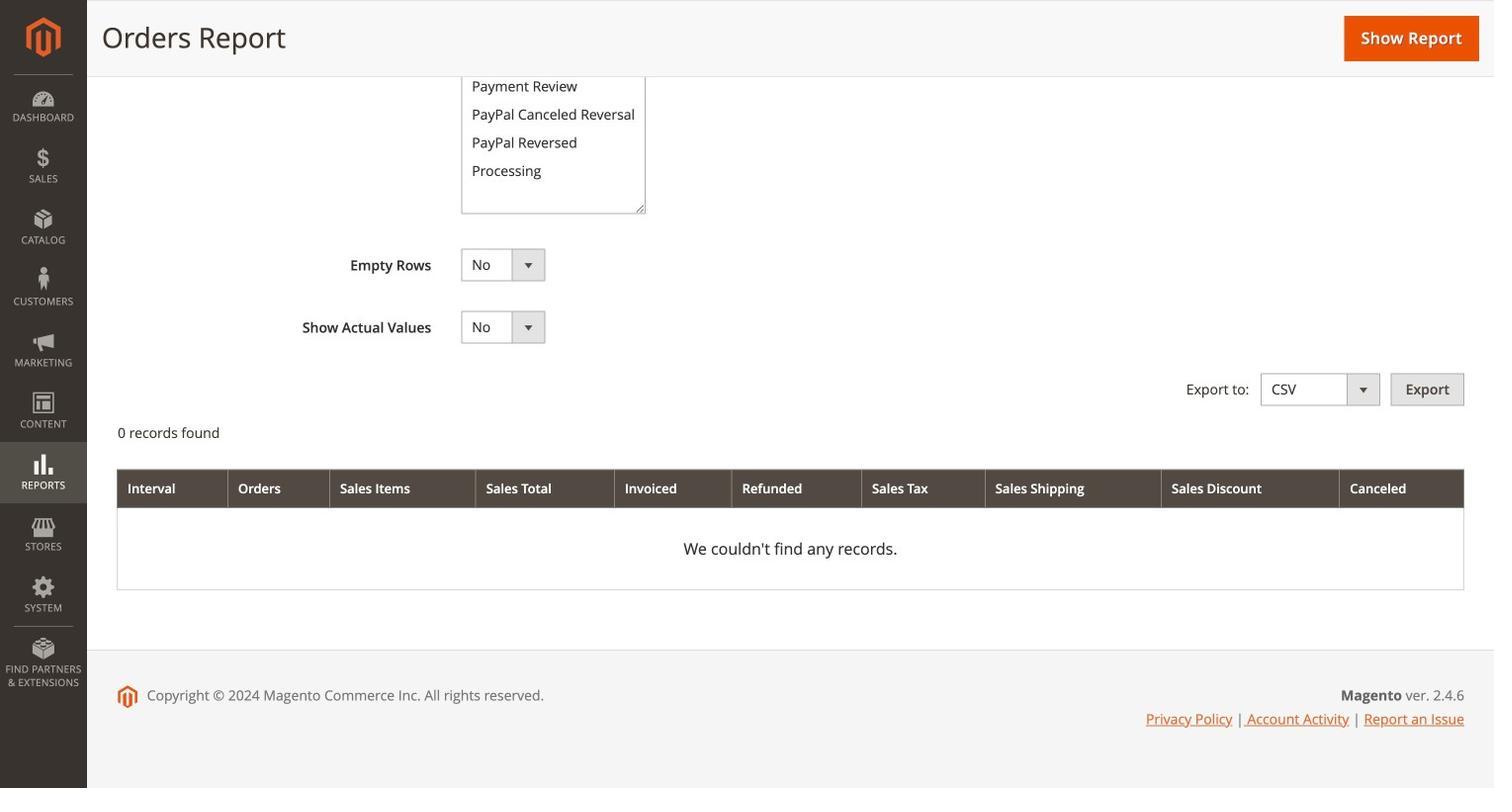 Task type: vqa. For each thing, say whether or not it's contained in the screenshot.
Menu Bar
yes



Task type: locate. For each thing, give the bounding box(es) containing it.
menu bar
[[0, 74, 87, 700]]

magento admin panel image
[[26, 17, 61, 57]]



